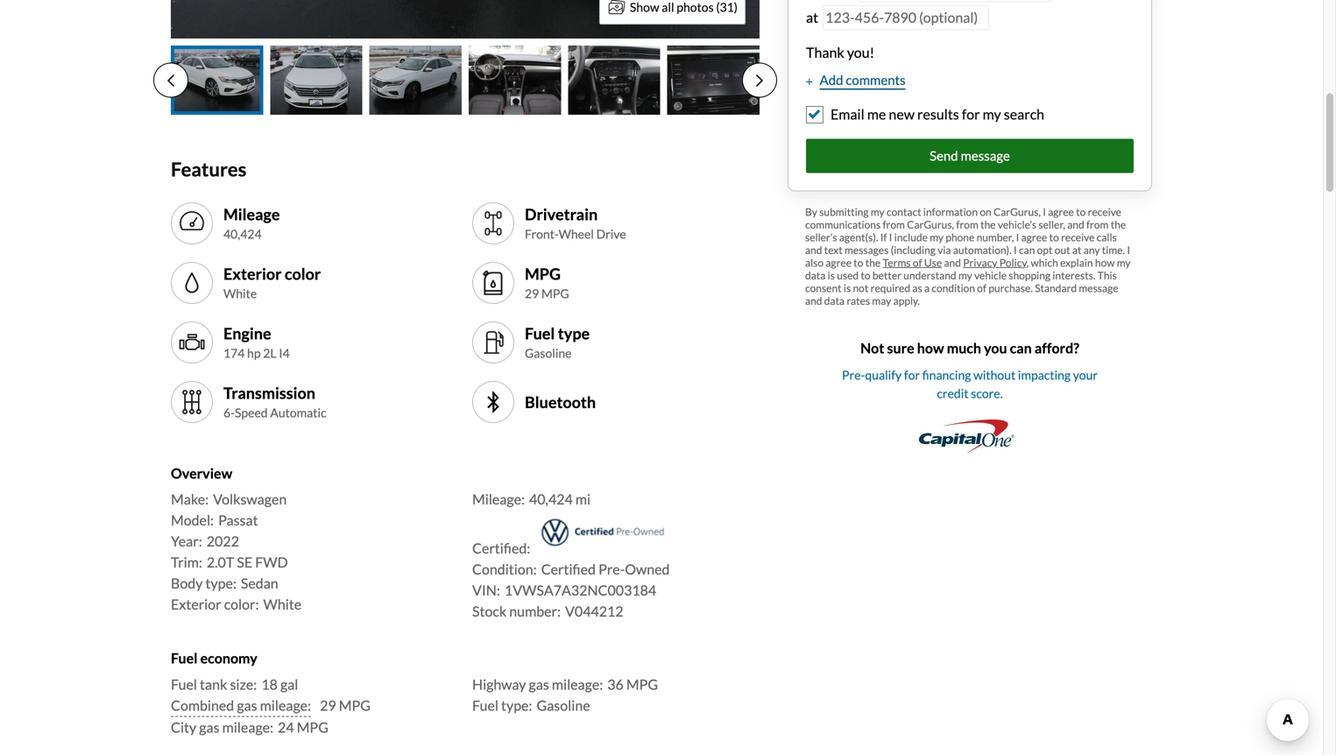 Task type: locate. For each thing, give the bounding box(es) containing it.
transmission 6-speed automatic
[[224, 383, 327, 420]]

from up (including
[[883, 218, 905, 231]]

receive up explain
[[1061, 231, 1095, 243]]

36
[[608, 676, 624, 693]]

0 horizontal spatial from
[[883, 218, 905, 231]]

view vehicle photo 6 image
[[668, 46, 760, 115]]

condition
[[932, 282, 976, 294]]

make: volkswagen model: passat year: 2022 trim: 2.0t se fwd body type: sedan exterior color: white
[[171, 491, 302, 613]]

for inside pre-qualify for financing without impacting your credit score.
[[904, 367, 920, 382]]

1 horizontal spatial agree
[[1022, 231, 1048, 243]]

v044212
[[565, 603, 624, 620]]

2 horizontal spatial from
[[1087, 218, 1109, 231]]

number,
[[977, 231, 1014, 243]]

1 vertical spatial 40,424
[[529, 491, 573, 508]]

thank you!
[[806, 44, 875, 61]]

1 vertical spatial data
[[825, 294, 845, 307]]

the left terms
[[866, 256, 881, 269]]

0 vertical spatial how
[[1096, 256, 1115, 269]]

1 vertical spatial 29
[[320, 697, 336, 714]]

data left rates
[[825, 294, 845, 307]]

pre- up 1vwsa7a32nc003184
[[599, 561, 625, 578]]

0 vertical spatial for
[[962, 106, 980, 123]]

0 vertical spatial exterior
[[224, 264, 282, 283]]

how
[[1096, 256, 1115, 269], [918, 339, 945, 357]]

on
[[980, 205, 992, 218]]

fwd
[[255, 554, 288, 571]]

how right sure
[[918, 339, 945, 357]]

0 horizontal spatial agree
[[826, 256, 852, 269]]

for
[[962, 106, 980, 123], [904, 367, 920, 382]]

pre-
[[842, 367, 865, 382], [599, 561, 625, 578]]

condition: certified pre-owned vin: 1vwsa7a32nc003184 stock number: v044212
[[472, 561, 670, 620]]

40,424 down mileage
[[224, 227, 262, 242]]

1 vertical spatial pre-
[[599, 561, 625, 578]]

1 vertical spatial white
[[263, 596, 302, 613]]

communications
[[806, 218, 881, 231]]

fuel left economy
[[171, 650, 198, 667]]

6-
[[224, 406, 235, 420]]

174
[[224, 346, 245, 361]]

mileage
[[224, 205, 280, 224]]

send
[[930, 148, 959, 163]]

which
[[1031, 256, 1059, 269]]

gas down size:
[[237, 697, 257, 714]]

how inside , which explain how my data is used to better understand my vehicle shopping interests. this consent is not required as a condition of purchase. standard message and data rates may apply.
[[1096, 256, 1115, 269]]

email
[[831, 106, 865, 123]]

1 horizontal spatial white
[[263, 596, 302, 613]]

0 vertical spatial white
[[224, 286, 257, 301]]

1 horizontal spatial cargurus,
[[994, 205, 1041, 218]]

how down "calls"
[[1096, 256, 1115, 269]]

the up automation).
[[981, 218, 996, 231]]

1 horizontal spatial 29
[[525, 286, 539, 301]]

0 horizontal spatial 40,424
[[224, 227, 262, 242]]

mileage: left 36
[[552, 676, 603, 693]]

my down "calls"
[[1117, 256, 1131, 269]]

from up any
[[1087, 218, 1109, 231]]

0 vertical spatial of
[[913, 256, 923, 269]]

fuel up combined
[[171, 676, 197, 693]]

to right used
[[861, 269, 871, 282]]

1 vertical spatial message
[[1079, 282, 1119, 294]]

0 vertical spatial 40,424
[[224, 227, 262, 242]]

40,424 inside the "mileage 40,424"
[[224, 227, 262, 242]]

can left opt
[[1019, 243, 1035, 256]]

0 vertical spatial mileage:
[[552, 676, 603, 693]]

for right qualify
[[904, 367, 920, 382]]

1 horizontal spatial exterior
[[224, 264, 282, 283]]

29
[[525, 286, 539, 301], [320, 697, 336, 714]]

0 horizontal spatial is
[[828, 269, 835, 282]]

2 horizontal spatial gas
[[529, 676, 549, 693]]

of inside , which explain how my data is used to better understand my vehicle shopping interests. this consent is not required as a condition of purchase. standard message and data rates may apply.
[[978, 282, 987, 294]]

exterior left color
[[224, 264, 282, 283]]

your
[[1074, 367, 1098, 382]]

cargurus, right on
[[994, 205, 1041, 218]]

prev page image
[[167, 73, 174, 87]]

fuel
[[525, 324, 555, 343], [171, 650, 198, 667], [171, 676, 197, 693], [472, 697, 499, 714]]

purchase.
[[989, 282, 1033, 294]]

the
[[981, 218, 996, 231], [1111, 218, 1126, 231], [866, 256, 881, 269]]

drivetrain image
[[479, 209, 507, 238]]

automation).
[[953, 243, 1012, 256]]

vin:
[[472, 582, 500, 599]]

of left "use" on the top right of page
[[913, 256, 923, 269]]

is left used
[[828, 269, 835, 282]]

can right you
[[1010, 339, 1032, 357]]

terms of use and privacy policy
[[883, 256, 1027, 269]]

1 horizontal spatial message
[[1079, 282, 1119, 294]]

view vehicle photo 3 image
[[370, 46, 462, 115]]

message down explain
[[1079, 282, 1119, 294]]

financing
[[923, 367, 972, 382]]

i right if
[[889, 231, 893, 243]]

1vwsa7a32nc003184
[[505, 582, 657, 599]]

thank
[[806, 44, 845, 61]]

fuel down highway
[[472, 697, 499, 714]]

color
[[285, 264, 321, 283]]

mileage:
[[472, 491, 525, 508]]

mileage: left 24 at the bottom left
[[222, 719, 274, 736]]

can inside by submitting my contact information on cargurus, i agree to receive communications from cargurus, from the vehicle's seller, and from the seller's agent(s). if i include my phone number, i agree to receive calls and text messages (including via automation). i can opt out at any time. i also agree to the
[[1019, 243, 1035, 256]]

not
[[861, 339, 885, 357]]

type: down highway
[[501, 697, 532, 714]]

agent(s).
[[840, 231, 879, 243]]

receive up "calls"
[[1088, 205, 1122, 218]]

vehicle full photo image
[[171, 0, 760, 39]]

and right seller,
[[1068, 218, 1085, 231]]

1 vertical spatial gasoline
[[537, 697, 590, 714]]

to right seller,
[[1076, 205, 1086, 218]]

white up the engine
[[224, 286, 257, 301]]

certified:
[[472, 540, 531, 557]]

0 vertical spatial pre-
[[842, 367, 865, 382]]

fuel economy
[[171, 650, 257, 667]]

0 vertical spatial message
[[961, 148, 1010, 163]]

0 horizontal spatial message
[[961, 148, 1010, 163]]

and down the also
[[806, 294, 823, 307]]

1 horizontal spatial of
[[978, 282, 987, 294]]

i
[[1043, 205, 1046, 218], [889, 231, 893, 243], [1016, 231, 1020, 243], [1014, 243, 1017, 256], [1127, 243, 1131, 256]]

of
[[913, 256, 923, 269], [978, 282, 987, 294]]

, which explain how my data is used to better understand my vehicle shopping interests. this consent is not required as a condition of purchase. standard message and data rates may apply.
[[806, 256, 1131, 307]]

1 from from the left
[[883, 218, 905, 231]]

gasoline inside fuel type gasoline
[[525, 346, 572, 361]]

for right results
[[962, 106, 980, 123]]

model:
[[171, 512, 214, 529]]

information
[[924, 205, 978, 218]]

my left the 'search'
[[983, 106, 1002, 123]]

1 horizontal spatial type:
[[501, 697, 532, 714]]

search
[[1004, 106, 1045, 123]]

2 vertical spatial agree
[[826, 256, 852, 269]]

0 horizontal spatial how
[[918, 339, 945, 357]]

plus image
[[806, 77, 813, 86]]

mileage:
[[552, 676, 603, 693], [260, 697, 311, 714], [222, 719, 274, 736]]

1 vertical spatial for
[[904, 367, 920, 382]]

number:
[[509, 603, 561, 620]]

1 vertical spatial agree
[[1022, 231, 1048, 243]]

white inside exterior color white
[[224, 286, 257, 301]]

i right vehicle's
[[1043, 205, 1046, 218]]

gasoline
[[525, 346, 572, 361], [537, 697, 590, 714]]

type: inside make: volkswagen model: passat year: 2022 trim: 2.0t se fwd body type: sedan exterior color: white
[[206, 575, 237, 592]]

condition:
[[472, 561, 537, 578]]

1 vertical spatial exterior
[[171, 596, 221, 613]]

1 vertical spatial gas
[[237, 697, 257, 714]]

fuel inside fuel type gasoline
[[525, 324, 555, 343]]

afford?
[[1035, 339, 1080, 357]]

data
[[806, 269, 826, 282], [825, 294, 845, 307]]

cargurus, up via
[[907, 218, 955, 231]]

gas right highway
[[529, 676, 549, 693]]

transmission image
[[178, 388, 206, 416]]

type:
[[206, 575, 237, 592], [501, 697, 532, 714]]

fuel for type
[[525, 324, 555, 343]]

drivetrain
[[525, 205, 598, 224]]

and right "use" on the top right of page
[[944, 256, 961, 269]]

policy
[[1000, 256, 1027, 269]]

from
[[883, 218, 905, 231], [957, 218, 979, 231], [1087, 218, 1109, 231]]

stock
[[472, 603, 507, 620]]

1 horizontal spatial 40,424
[[529, 491, 573, 508]]

from left on
[[957, 218, 979, 231]]

exterior down body
[[171, 596, 221, 613]]

my left phone on the top right of page
[[930, 231, 944, 243]]

terms of use link
[[883, 256, 942, 269]]

fuel for economy
[[171, 650, 198, 667]]

0 horizontal spatial pre-
[[599, 561, 625, 578]]

2 vertical spatial gas
[[199, 719, 220, 736]]

1 horizontal spatial pre-
[[842, 367, 865, 382]]

fuel for tank
[[171, 676, 197, 693]]

year:
[[171, 533, 202, 550]]

0 horizontal spatial 29
[[320, 697, 336, 714]]

the up time.
[[1111, 218, 1126, 231]]

manufacturer certified pre-owned image
[[535, 510, 671, 554]]

to inside , which explain how my data is used to better understand my vehicle shopping interests. this consent is not required as a condition of purchase. standard message and data rates may apply.
[[861, 269, 871, 282]]

1 vertical spatial receive
[[1061, 231, 1095, 243]]

data down the text
[[806, 269, 826, 282]]

of down privacy
[[978, 282, 987, 294]]

to
[[1076, 205, 1086, 218], [1050, 231, 1059, 243], [854, 256, 864, 269], [861, 269, 871, 282]]

1 vertical spatial of
[[978, 282, 987, 294]]

40,424
[[224, 227, 262, 242], [529, 491, 573, 508]]

white down sedan
[[263, 596, 302, 613]]

pre- inside pre-qualify for financing without impacting your credit score.
[[842, 367, 865, 382]]

29 inside mpg 29 mpg
[[525, 286, 539, 301]]

0 vertical spatial can
[[1019, 243, 1035, 256]]

pre- down not on the top of page
[[842, 367, 865, 382]]

is left "not"
[[844, 282, 851, 294]]

agree up ","
[[1022, 231, 1048, 243]]

privacy policy link
[[963, 256, 1027, 269]]

view vehicle photo 2 image
[[270, 46, 363, 115]]

0 horizontal spatial for
[[904, 367, 920, 382]]

engine
[[224, 324, 271, 343]]

mi
[[576, 491, 591, 508]]

used
[[837, 269, 859, 282]]

and left the text
[[806, 243, 823, 256]]

0 vertical spatial type:
[[206, 575, 237, 592]]

also
[[806, 256, 824, 269]]

message right send
[[961, 148, 1010, 163]]

tab list
[[153, 46, 777, 115]]

0 horizontal spatial cargurus,
[[907, 218, 955, 231]]

fuel left type
[[525, 324, 555, 343]]

se
[[237, 554, 253, 571]]

0 vertical spatial agree
[[1048, 205, 1074, 218]]

contact
[[887, 205, 922, 218]]

type: down 2.0t
[[206, 575, 237, 592]]

my
[[983, 106, 1002, 123], [871, 205, 885, 218], [930, 231, 944, 243], [1117, 256, 1131, 269], [959, 269, 973, 282]]

to left at
[[1050, 231, 1059, 243]]

1 horizontal spatial from
[[957, 218, 979, 231]]

1 vertical spatial type:
[[501, 697, 532, 714]]

1 horizontal spatial how
[[1096, 256, 1115, 269]]

any
[[1084, 243, 1100, 256]]

0 vertical spatial receive
[[1088, 205, 1122, 218]]

0 horizontal spatial white
[[224, 286, 257, 301]]

1 horizontal spatial gas
[[237, 697, 257, 714]]

0 horizontal spatial type:
[[206, 575, 237, 592]]

this
[[1098, 269, 1117, 282]]

40,424 left mi
[[529, 491, 573, 508]]

economy
[[200, 650, 257, 667]]

gas down combined
[[199, 719, 220, 736]]

agree up out at the top right of the page
[[1048, 205, 1074, 218]]

0 vertical spatial gasoline
[[525, 346, 572, 361]]

wheel
[[559, 227, 594, 242]]

0 vertical spatial gas
[[529, 676, 549, 693]]

0 vertical spatial 29
[[525, 286, 539, 301]]

type: inside highway gas mileage: 36 mpg fuel type: gasoline
[[501, 697, 532, 714]]

0 horizontal spatial exterior
[[171, 596, 221, 613]]

mileage: down gal
[[260, 697, 311, 714]]

2 vertical spatial mileage:
[[222, 719, 274, 736]]

i right the 'number,'
[[1016, 231, 1020, 243]]

agree right the also
[[826, 256, 852, 269]]

fuel inside fuel tank size: 18 gal combined gas mileage: 29 mpg city gas mileage: 24 mpg
[[171, 676, 197, 693]]

features
[[171, 158, 247, 181]]

can
[[1019, 243, 1035, 256], [1010, 339, 1032, 357]]



Task type: describe. For each thing, give the bounding box(es) containing it.
overview
[[171, 465, 232, 482]]

40,424 for mileage
[[224, 227, 262, 242]]

1 vertical spatial can
[[1010, 339, 1032, 357]]

2 horizontal spatial agree
[[1048, 205, 1074, 218]]

0 horizontal spatial of
[[913, 256, 923, 269]]

not sure how much you can afford?
[[861, 339, 1080, 357]]

a
[[925, 282, 930, 294]]

make:
[[171, 491, 209, 508]]

exterior inside exterior color white
[[224, 264, 282, 283]]

trim:
[[171, 554, 202, 571]]

owned
[[625, 561, 670, 578]]

at
[[1073, 243, 1082, 256]]

include
[[895, 231, 928, 243]]

mpg image
[[479, 269, 507, 297]]

front-
[[525, 227, 559, 242]]

drivetrain front-wheel drive
[[525, 205, 626, 242]]

drive
[[597, 227, 626, 242]]

white inside make: volkswagen model: passat year: 2022 trim: 2.0t se fwd body type: sedan exterior color: white
[[263, 596, 302, 613]]

1 horizontal spatial is
[[844, 282, 851, 294]]

0 vertical spatial data
[[806, 269, 826, 282]]

i right time.
[[1127, 243, 1131, 256]]

gas inside highway gas mileage: 36 mpg fuel type: gasoline
[[529, 676, 549, 693]]

time.
[[1102, 243, 1125, 256]]

speed
[[235, 406, 268, 420]]

i left ","
[[1014, 243, 1017, 256]]

sedan
[[241, 575, 278, 592]]

exterior color white
[[224, 264, 321, 301]]

view vehicle photo 1 image
[[171, 46, 263, 115]]

sure
[[887, 339, 915, 357]]

message inside send message button
[[961, 148, 1010, 163]]

qualify
[[865, 367, 902, 382]]

transmission
[[224, 383, 316, 403]]

1 horizontal spatial the
[[981, 218, 996, 231]]

rates
[[847, 294, 870, 307]]

consent
[[806, 282, 842, 294]]

messages
[[845, 243, 889, 256]]

mileage 40,424
[[224, 205, 280, 242]]

and inside , which explain how my data is used to better understand my vehicle shopping interests. this consent is not required as a condition of purchase. standard message and data rates may apply.
[[806, 294, 823, 307]]

bluetooth
[[525, 393, 596, 412]]

may
[[872, 294, 892, 307]]

2.0t
[[207, 554, 234, 571]]

you
[[984, 339, 1008, 357]]

volkswagen
[[213, 491, 287, 508]]

email me new results for my search
[[831, 106, 1045, 123]]

city
[[171, 719, 197, 736]]

vehicle's
[[998, 218, 1037, 231]]

you!
[[847, 44, 875, 61]]

fuel type gasoline
[[525, 324, 590, 361]]

1 vertical spatial mileage:
[[260, 697, 311, 714]]

fuel inside highway gas mileage: 36 mpg fuel type: gasoline
[[472, 697, 499, 714]]

phone
[[946, 231, 975, 243]]

score.
[[971, 386, 1003, 401]]

by
[[806, 205, 818, 218]]

explain
[[1061, 256, 1093, 269]]

new
[[889, 106, 915, 123]]

vehicle
[[975, 269, 1007, 282]]

size:
[[230, 676, 257, 693]]

shopping
[[1009, 269, 1051, 282]]

out
[[1055, 243, 1071, 256]]

1 vertical spatial how
[[918, 339, 945, 357]]

mpg inside highway gas mileage: 36 mpg fuel type: gasoline
[[627, 676, 658, 693]]

impacting
[[1018, 367, 1071, 382]]

exterior color image
[[178, 269, 206, 297]]

(including
[[891, 243, 936, 256]]

terms
[[883, 256, 911, 269]]

Email address email field
[[859, 0, 1052, 2]]

pre- inside condition: certified pre-owned vin: 1vwsa7a32nc003184 stock number: v044212
[[599, 561, 625, 578]]

type
[[558, 324, 590, 343]]

better
[[873, 269, 902, 282]]

certified
[[541, 561, 596, 578]]

mpg 29 mpg
[[525, 264, 569, 301]]

0 horizontal spatial the
[[866, 256, 881, 269]]

exterior inside make: volkswagen model: passat year: 2022 trim: 2.0t se fwd body type: sedan exterior color: white
[[171, 596, 221, 613]]

credit
[[937, 386, 969, 401]]

my left vehicle
[[959, 269, 973, 282]]

18
[[261, 676, 278, 693]]

seller,
[[1039, 218, 1066, 231]]

fuel tank size: 18 gal combined gas mileage: 29 mpg city gas mileage: 24 mpg
[[171, 676, 371, 736]]

color:
[[224, 596, 259, 613]]

next page image
[[756, 73, 763, 87]]

3 from from the left
[[1087, 218, 1109, 231]]

1 horizontal spatial for
[[962, 106, 980, 123]]

add comments button
[[806, 70, 906, 90]]

passat
[[218, 512, 258, 529]]

use
[[925, 256, 942, 269]]

tank
[[200, 676, 227, 693]]

mileage: inside highway gas mileage: 36 mpg fuel type: gasoline
[[552, 676, 603, 693]]

my up if
[[871, 205, 885, 218]]

to down agent(s).
[[854, 256, 864, 269]]

gasoline inside highway gas mileage: 36 mpg fuel type: gasoline
[[537, 697, 590, 714]]

engine image
[[178, 329, 206, 357]]

29 inside fuel tank size: 18 gal combined gas mileage: 29 mpg city gas mileage: 24 mpg
[[320, 697, 336, 714]]

fuel type image
[[479, 329, 507, 357]]

bluetooth image
[[479, 388, 507, 416]]

24
[[278, 719, 294, 736]]

add
[[820, 72, 844, 88]]

view vehicle photo 4 image
[[469, 46, 561, 115]]

by submitting my contact information on cargurus, i agree to receive communications from cargurus, from the vehicle's seller, and from the seller's agent(s). if i include my phone number, i agree to receive calls and text messages (including via automation). i can opt out at any time. i also agree to the
[[806, 205, 1131, 269]]

highway gas mileage: 36 mpg fuel type: gasoline
[[472, 676, 658, 714]]

0 horizontal spatial gas
[[199, 719, 220, 736]]

Phone (optional) telephone field
[[823, 5, 990, 30]]

without
[[974, 367, 1016, 382]]

engine 174 hp 2l i4
[[224, 324, 290, 361]]

comments
[[846, 72, 906, 88]]

gal
[[280, 676, 298, 693]]

2 from from the left
[[957, 218, 979, 231]]

much
[[947, 339, 982, 357]]

send message
[[930, 148, 1010, 163]]

interests.
[[1053, 269, 1096, 282]]

2 horizontal spatial the
[[1111, 218, 1126, 231]]

mileage image
[[178, 209, 206, 238]]

40,424 for mileage:
[[529, 491, 573, 508]]

,
[[1027, 256, 1029, 269]]

not
[[853, 282, 869, 294]]

view vehicle photo 5 image
[[568, 46, 661, 115]]

text
[[825, 243, 843, 256]]

message inside , which explain how my data is used to better understand my vehicle shopping interests. this consent is not required as a condition of purchase. standard message and data rates may apply.
[[1079, 282, 1119, 294]]



Task type: vqa. For each thing, say whether or not it's contained in the screenshot.


